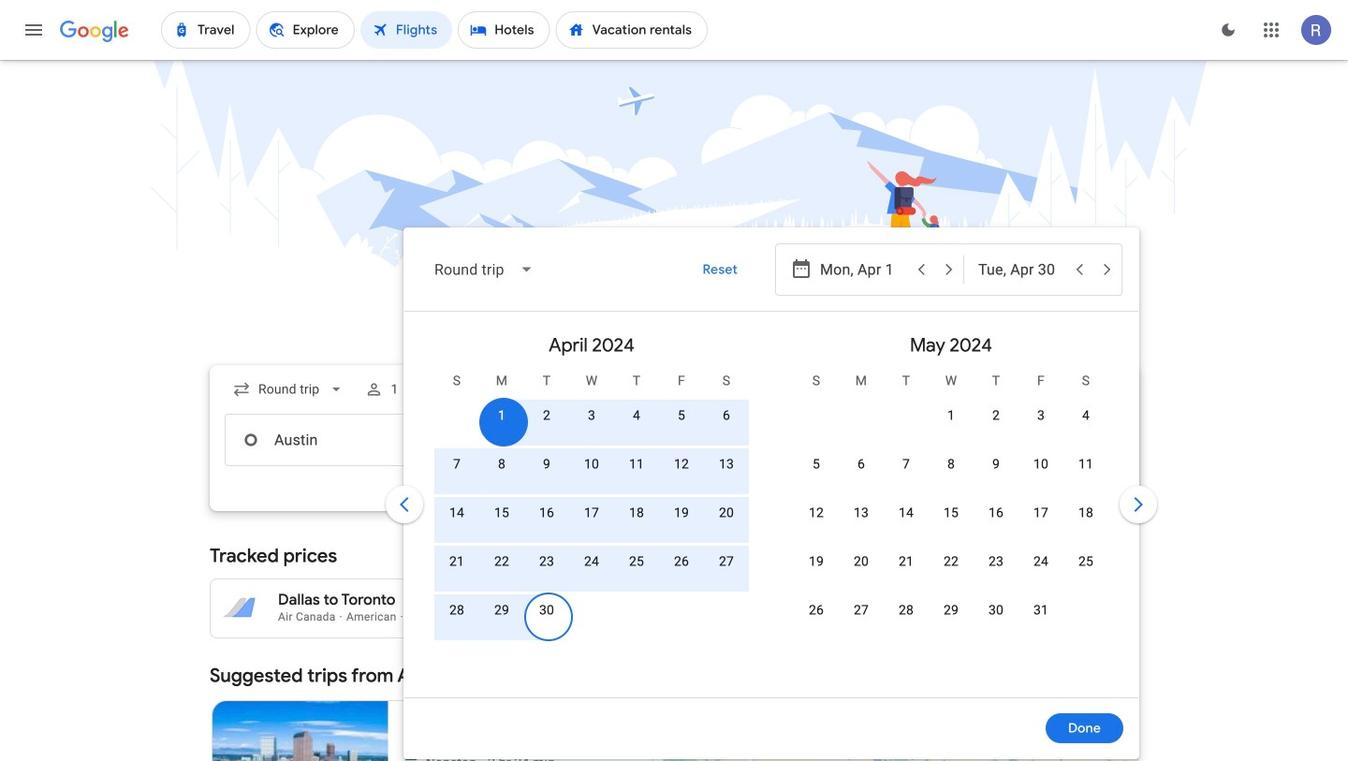 Task type: vqa. For each thing, say whether or not it's contained in the screenshot.
VALLEY
no



Task type: describe. For each thing, give the bounding box(es) containing it.
wed, apr 10 element
[[584, 455, 600, 474]]

sat, may 25 element
[[1079, 553, 1094, 571]]

tue, apr 30, return date. element
[[540, 601, 555, 620]]

main menu image
[[22, 19, 45, 41]]

2614 US dollars text field
[[454, 591, 499, 610]]

1 row group from the left
[[412, 319, 772, 690]]

fri, may 3 element
[[1038, 407, 1045, 425]]

Return text field
[[979, 245, 1065, 295]]

previous image
[[382, 482, 427, 527]]

sun, apr 28 element
[[450, 601, 465, 620]]

tue, may 28 element
[[899, 601, 914, 620]]

sun, may 5 element
[[813, 455, 821, 474]]

thu, apr 25 element
[[629, 553, 645, 571]]

fri, apr 26 element
[[674, 553, 690, 571]]

sat, apr 6 element
[[723, 407, 731, 425]]

mon, may 6 element
[[858, 455, 866, 474]]

wed, apr 3 element
[[588, 407, 596, 425]]

 image inside suggested trips from austin region
[[481, 754, 484, 762]]

frontier image
[[403, 756, 418, 762]]

sun, apr 7 element
[[453, 455, 461, 474]]

sun, may 12 element
[[809, 504, 824, 523]]

thu, may 23 element
[[989, 553, 1004, 571]]

wed, may 8 element
[[948, 455, 956, 474]]

mon, apr 29 element
[[495, 601, 510, 620]]

Return text field
[[979, 415, 1065, 466]]

fri, may 10 element
[[1034, 455, 1049, 474]]

fri, apr 19 element
[[674, 504, 690, 523]]

thu, may 16 element
[[989, 504, 1004, 523]]

mon, may 13 element
[[854, 504, 869, 523]]

mon, apr 1, departure date. element
[[498, 407, 506, 425]]

sun, may 26 element
[[809, 601, 824, 620]]

suggested trips from austin region
[[210, 654, 1139, 762]]

fri, may 24 element
[[1034, 553, 1049, 571]]

wed, may 22 element
[[944, 553, 959, 571]]

mon, apr 22 element
[[495, 553, 510, 571]]

tracked prices region
[[210, 534, 1139, 639]]

2 row group from the left
[[772, 319, 1132, 690]]

sun, may 19 element
[[809, 553, 824, 571]]

wed, apr 24 element
[[584, 553, 600, 571]]

wed, may 29 element
[[944, 601, 959, 620]]

sat, may 11 element
[[1079, 455, 1094, 474]]

thu, may 2 element
[[993, 407, 1001, 425]]

tue, apr 16 element
[[540, 504, 555, 523]]



Task type: locate. For each thing, give the bounding box(es) containing it.
Departure text field
[[821, 415, 907, 466]]

change appearance image
[[1207, 7, 1252, 52]]

thu, apr 4 element
[[633, 407, 641, 425]]

mon, may 27 element
[[854, 601, 869, 620]]

thu, apr 11 element
[[629, 455, 645, 474]]

tue, apr 9 element
[[543, 455, 551, 474]]

tue, apr 2 element
[[543, 407, 551, 425]]

thu, apr 18 element
[[629, 504, 645, 523]]

mon, apr 8 element
[[498, 455, 506, 474]]

next image
[[1117, 482, 1162, 527]]

sat, may 18 element
[[1079, 504, 1094, 523]]

Departure text field
[[821, 245, 907, 295]]

None text field
[[225, 414, 489, 467]]

tue, may 7 element
[[903, 455, 911, 474]]

fri, apr 5 element
[[678, 407, 686, 425]]

1206 US dollars text field
[[458, 608, 499, 624]]

thu, may 9 element
[[993, 455, 1001, 474]]

sun, apr 14 element
[[450, 504, 465, 523]]

wed, apr 17 element
[[584, 504, 600, 523]]

sat, may 4 element
[[1083, 407, 1090, 425]]

tue, may 14 element
[[899, 504, 914, 523]]

mon, may 20 element
[[854, 553, 869, 571]]

wed, may 15 element
[[944, 504, 959, 523]]

Flight search field
[[195, 228, 1162, 760]]

grid
[[412, 319, 1132, 709]]

158 US dollars text field
[[781, 608, 811, 624]]

grid inside 'flight' search field
[[412, 319, 1132, 709]]

fri, apr 12 element
[[674, 455, 690, 474]]

fri, may 31 element
[[1034, 601, 1049, 620]]

sun, apr 21 element
[[450, 553, 465, 571]]

fri, may 17 element
[[1034, 504, 1049, 523]]

tue, apr 23 element
[[540, 553, 555, 571]]

row group
[[412, 319, 772, 690], [772, 319, 1132, 690]]

thu, may 30 element
[[989, 601, 1004, 620]]

tue, may 21 element
[[899, 553, 914, 571]]

386 US dollars text field
[[777, 591, 811, 610]]

sat, apr 13 element
[[719, 455, 735, 474]]

sat, apr 20 element
[[719, 504, 735, 523]]

row
[[480, 391, 749, 452], [929, 391, 1109, 452], [435, 447, 749, 500], [794, 447, 1109, 500], [435, 496, 749, 549], [794, 496, 1109, 549], [435, 544, 749, 598], [794, 544, 1109, 598], [435, 593, 570, 646], [794, 593, 1064, 646]]

wed, may 1 element
[[948, 407, 956, 425]]

sat, apr 27 element
[[719, 553, 735, 571]]

mon, apr 15 element
[[495, 504, 510, 523]]

 image
[[481, 754, 484, 762]]

None field
[[420, 247, 550, 292], [225, 373, 353, 407], [420, 247, 550, 292], [225, 373, 353, 407]]



